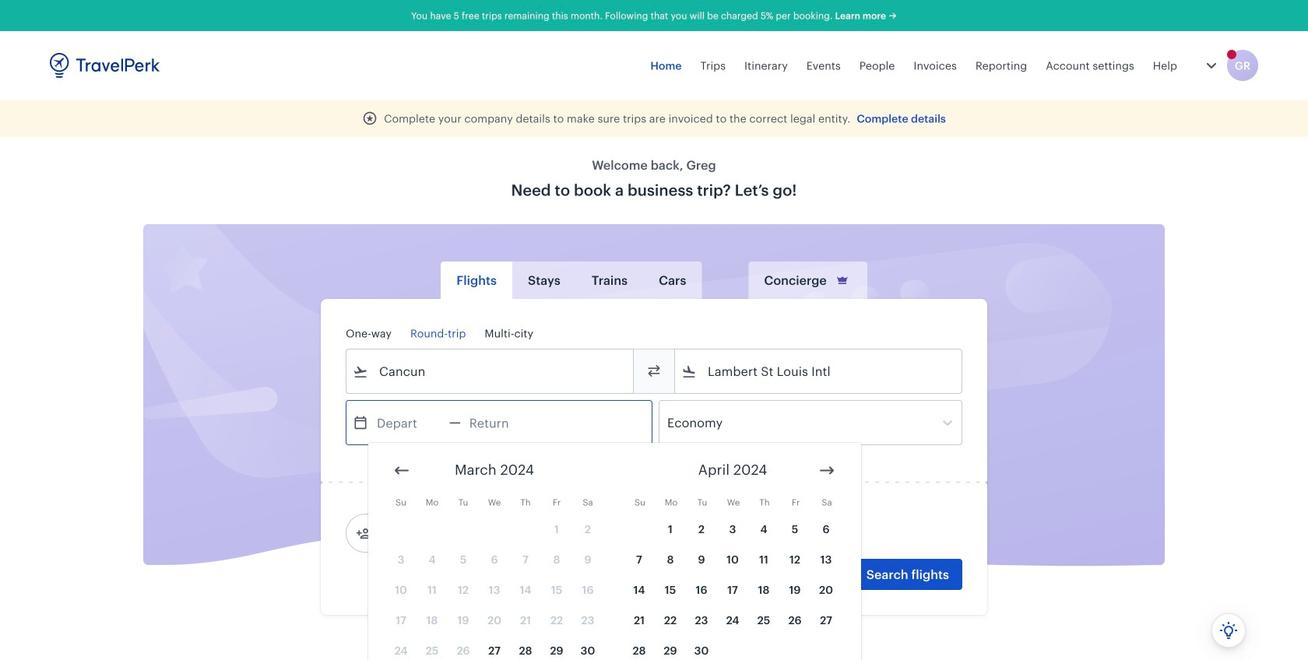 Task type: locate. For each thing, give the bounding box(es) containing it.
Add first traveler search field
[[371, 521, 533, 546]]

From search field
[[368, 359, 613, 384]]

To search field
[[697, 359, 941, 384]]

move forward to switch to the next month. image
[[818, 461, 836, 480]]



Task type: describe. For each thing, give the bounding box(es) containing it.
Return text field
[[461, 401, 542, 445]]

move backward to switch to the previous month. image
[[392, 461, 411, 480]]

Depart text field
[[368, 401, 449, 445]]

calendar application
[[368, 443, 1308, 660]]



